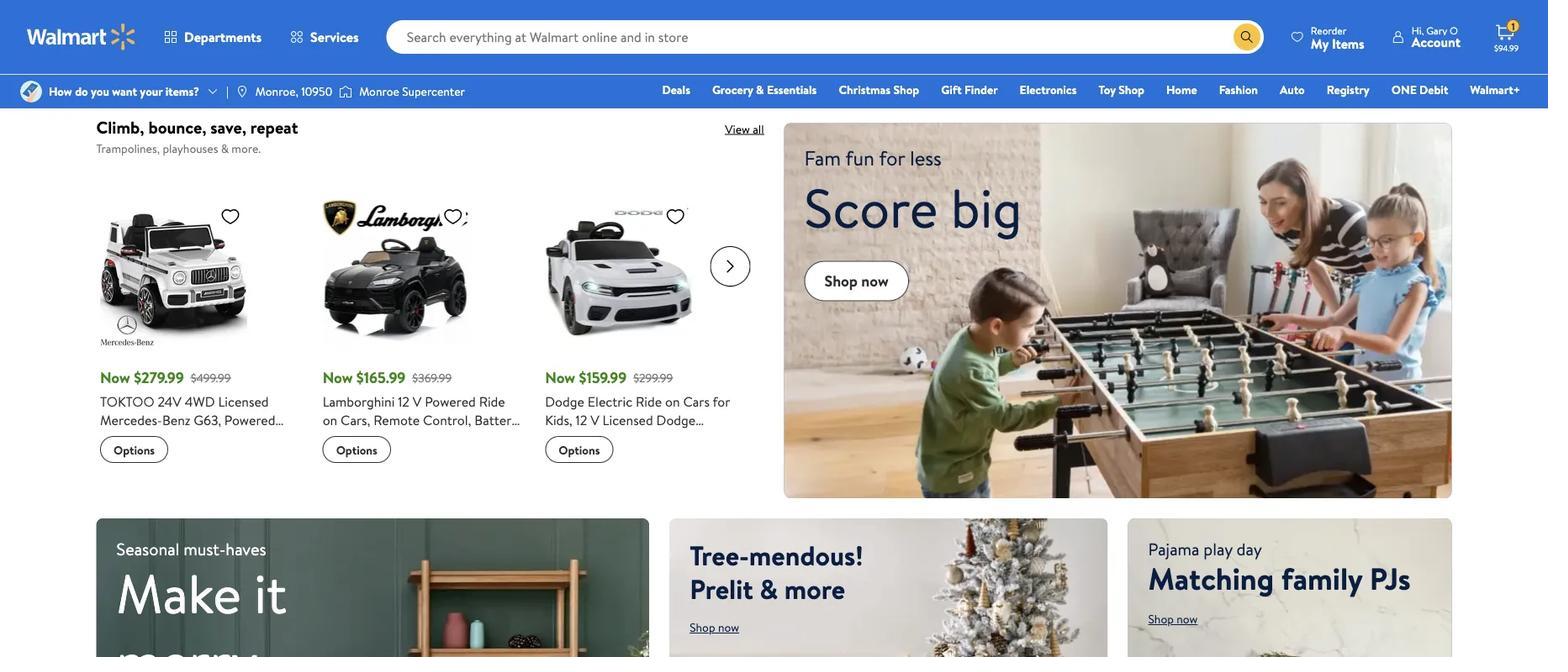 Task type: describe. For each thing, give the bounding box(es) containing it.
low
[[100, 448, 123, 467]]

1 horizontal spatial dodge
[[656, 411, 695, 430]]

save,
[[211, 115, 246, 139]]

add to favorites list, dodge electric ride on cars for kids, 12 v licensed dodge charger srt powered ride on toys cars with parent remote control, electric car for girls 3-5 w/music player/led headlights/safety belt, white image
[[665, 206, 685, 227]]

lamborghini 12 v powered ride on cars, remote control, battery powered, black image
[[322, 199, 469, 347]]

next slide for hero3across list image
[[710, 246, 751, 287]]

lamborghini
[[322, 393, 394, 411]]

w/music
[[545, 485, 593, 504]]

how
[[49, 83, 72, 100]]

white inside now $279.99 $499.99 toktoo 24v 4wd licensed mercedes-benz g63, powered ride on car w/ remote control, low battery voice prompt-white
[[257, 448, 292, 467]]

one debit link
[[1384, 81, 1456, 99]]

want
[[112, 83, 137, 100]]

options for now $159.99 options link
[[558, 442, 600, 458]]

product group containing now $279.99
[[100, 166, 299, 490]]

0 horizontal spatial dodge
[[545, 393, 584, 411]]

toy
[[1099, 82, 1116, 98]]

12 inside now $165.99 $369.99 lamborghini 12 v powered ride on cars, remote control, battery powered, black options
[[398, 393, 409, 411]]

pjs
[[1370, 558, 1411, 600]]

finder
[[965, 82, 998, 98]]

0 vertical spatial for
[[712, 393, 730, 411]]

powered inside now $159.99 $299.99 dodge electric ride on cars for kids, 12 v licensed dodge charger srt powered ride on toys cars with parent remote control, electric car for girls 3-5 w/music player/led headlights/safety belt, white
[[621, 430, 672, 448]]

powered,
[[322, 430, 377, 448]]

control, inside now $165.99 $369.99 lamborghini 12 v powered ride on cars, remote control, battery powered, black options
[[423, 411, 471, 430]]

shop for matching
[[1149, 612, 1174, 628]]

monroe,
[[256, 83, 299, 100]]

auto link
[[1273, 81, 1313, 99]]

kids,
[[545, 411, 572, 430]]

black
[[380, 430, 411, 448]]

reorder my items
[[1311, 23, 1365, 53]]

add to favorites list, toktoo 24v 4wd licensed mercedes-benz g63, powered ride on car w/ remote control, low battery voice prompt-white image
[[220, 206, 240, 227]]

options link for now $159.99
[[545, 437, 613, 463]]

toy shop
[[1099, 82, 1145, 98]]

0 vertical spatial electric
[[587, 393, 632, 411]]

on inside now $159.99 $299.99 dodge electric ride on cars for kids, 12 v licensed dodge charger srt powered ride on toys cars with parent remote control, electric car for girls 3-5 w/music player/led headlights/safety belt, white
[[665, 393, 680, 411]]

grocery & essentials link
[[705, 81, 825, 99]]

view all
[[725, 121, 764, 137]]

powered inside now $279.99 $499.99 toktoo 24v 4wd licensed mercedes-benz g63, powered ride on car w/ remote control, low battery voice prompt-white
[[224, 411, 275, 430]]

shop right toy
[[1119, 82, 1145, 98]]

electronics
[[1020, 82, 1077, 98]]

family
[[1282, 558, 1363, 600]]

$369.99
[[412, 370, 451, 386]]

player/led
[[596, 485, 662, 504]]

gift finder link
[[934, 81, 1006, 99]]

o
[[1450, 23, 1458, 37]]

ride left on
[[676, 430, 702, 448]]

shop now for matching family pjs
[[1149, 612, 1198, 628]]

home link
[[1159, 81, 1205, 99]]

services button
[[276, 17, 373, 57]]

one
[[1392, 82, 1417, 98]]

it
[[254, 557, 287, 631]]

battery inside now $279.99 $499.99 toktoo 24v 4wd licensed mercedes-benz g63, powered ride on car w/ remote control, low battery voice prompt-white
[[126, 448, 170, 467]]

ride inside now $165.99 $369.99 lamborghini 12 v powered ride on cars, remote control, battery powered, black options
[[479, 393, 505, 411]]

car inside now $159.99 $299.99 dodge electric ride on cars for kids, 12 v licensed dodge charger srt powered ride on toys cars with parent remote control, electric car for girls 3-5 w/music player/led headlights/safety belt, white
[[644, 467, 665, 485]]

more.
[[232, 140, 261, 156]]

on
[[705, 430, 723, 448]]

24v
[[157, 393, 181, 411]]

dodge electric ride on cars for kids, 12 v licensed dodge charger srt powered ride on toys cars with parent remote control, electric car for girls 3-5 w/music player/led headlights/safety belt, white image
[[545, 199, 692, 347]]

girls
[[689, 467, 715, 485]]

view
[[725, 121, 750, 137]]

shop now link for score big
[[805, 261, 909, 302]]

all
[[753, 121, 764, 137]]

gift
[[941, 82, 962, 98]]

remote inside now $165.99 $369.99 lamborghini 12 v powered ride on cars, remote control, battery powered, black options
[[373, 411, 419, 430]]

0 vertical spatial &
[[756, 82, 764, 98]]

monroe supercenter
[[359, 83, 465, 100]]

items
[[1332, 34, 1365, 53]]

with
[[603, 448, 628, 467]]

white inside now $159.99 $299.99 dodge electric ride on cars for kids, 12 v licensed dodge charger srt powered ride on toys cars with parent remote control, electric car for girls 3-5 w/music player/led headlights/safety belt, white
[[682, 504, 717, 522]]

headlights/safety
[[545, 504, 649, 522]]

ride inside now $279.99 $499.99 toktoo 24v 4wd licensed mercedes-benz g63, powered ride on car w/ remote control, low battery voice prompt-white
[[100, 430, 126, 448]]

4wd
[[184, 393, 215, 411]]

walmart+ link
[[1463, 81, 1528, 99]]

 image for how do you want your items?
[[20, 81, 42, 103]]

tree-mendous! prelit & more
[[690, 537, 863, 608]]

mendous!
[[749, 537, 863, 575]]

remote inside now $159.99 $299.99 dodge electric ride on cars for kids, 12 v licensed dodge charger srt powered ride on toys cars with parent remote control, electric car for girls 3-5 w/music player/led headlights/safety belt, white
[[673, 448, 719, 467]]

charger
[[545, 430, 592, 448]]

Walmart Site-Wide search field
[[387, 20, 1264, 54]]

toys
[[545, 448, 570, 467]]

shop now link for matching family pjs
[[1149, 612, 1198, 628]]

bounce,
[[148, 115, 206, 139]]

product group containing now $159.99
[[545, 166, 744, 522]]

walmart+
[[1471, 82, 1521, 98]]

options link for now $279.99
[[100, 437, 168, 463]]

shop for score
[[825, 271, 858, 292]]

$159.99
[[579, 368, 626, 389]]

control, inside now $159.99 $299.99 dodge electric ride on cars for kids, 12 v licensed dodge charger srt powered ride on toys cars with parent remote control, electric car for girls 3-5 w/music player/led headlights/safety belt, white
[[545, 467, 593, 485]]

items?
[[165, 83, 199, 100]]

1 horizontal spatial cars
[[683, 393, 709, 411]]

toktoo
[[100, 393, 154, 411]]

ride down the $299.99
[[635, 393, 662, 411]]

reorder
[[1311, 23, 1347, 37]]

hi,
[[1412, 23, 1424, 37]]

matching
[[1149, 558, 1274, 600]]

one debit
[[1392, 82, 1449, 98]]

mercedes-
[[100, 411, 162, 430]]

now for score big
[[862, 271, 889, 292]]

climb, bounce, save, repeat trampolines, playhouses & more.
[[96, 115, 298, 156]]

now for now $165.99
[[322, 368, 352, 389]]

3-
[[719, 467, 731, 485]]

& inside tree-mendous! prelit & more
[[760, 571, 778, 608]]

supercenter
[[402, 83, 465, 100]]

g63,
[[193, 411, 221, 430]]

how do you want your items?
[[49, 83, 199, 100]]

home
[[1167, 82, 1197, 98]]



Task type: locate. For each thing, give the bounding box(es) containing it.
1 horizontal spatial shop now link
[[805, 261, 909, 302]]

christmas
[[839, 82, 891, 98]]

for left girls
[[668, 467, 685, 485]]

make
[[116, 557, 241, 631]]

1 vertical spatial for
[[668, 467, 685, 485]]

options down mercedes-
[[113, 442, 154, 458]]

1 horizontal spatial powered
[[424, 393, 476, 411]]

departments button
[[150, 17, 276, 57]]

1 horizontal spatial on
[[322, 411, 337, 430]]

battery inside now $165.99 $369.99 lamborghini 12 v powered ride on cars, remote control, battery powered, black options
[[474, 411, 518, 430]]

repeat
[[251, 115, 298, 139]]

v down $369.99
[[412, 393, 421, 411]]

cars left with
[[573, 448, 600, 467]]

0 horizontal spatial on
[[129, 430, 144, 448]]

now inside now $279.99 $499.99 toktoo 24v 4wd licensed mercedes-benz g63, powered ride on car w/ remote control, low battery voice prompt-white
[[100, 368, 130, 389]]

w/
[[171, 430, 188, 448]]

playhouses
[[163, 140, 218, 156]]

now $159.99 $299.99 dodge electric ride on cars for kids, 12 v licensed dodge charger srt powered ride on toys cars with parent remote control, electric car for girls 3-5 w/music player/led headlights/safety belt, white
[[545, 368, 738, 522]]

0 vertical spatial car
[[147, 430, 168, 448]]

shop now link
[[805, 261, 909, 302], [1149, 612, 1198, 628], [690, 620, 739, 636]]

departments
[[184, 28, 262, 46]]

matching family pjs
[[1149, 558, 1411, 600]]

control, right 'g63,'
[[241, 430, 289, 448]]

gift finder
[[941, 82, 998, 98]]

v inside now $165.99 $369.99 lamborghini 12 v powered ride on cars, remote control, battery powered, black options
[[412, 393, 421, 411]]

0 horizontal spatial battery
[[126, 448, 170, 467]]

shop for tree-
[[690, 620, 715, 636]]

ride down toktoo
[[100, 430, 126, 448]]

0 horizontal spatial white
[[257, 448, 292, 467]]

car up belt,
[[644, 467, 665, 485]]

2 horizontal spatial now
[[1177, 612, 1198, 628]]

deals
[[662, 82, 690, 98]]

white left powered, on the left of page
[[257, 448, 292, 467]]

cars up on
[[683, 393, 709, 411]]

0 horizontal spatial shop now link
[[690, 620, 739, 636]]

shop down score
[[825, 271, 858, 292]]

now down the prelit
[[718, 620, 739, 636]]

now inside now $165.99 $369.99 lamborghini 12 v powered ride on cars, remote control, battery powered, black options
[[322, 368, 352, 389]]

0 horizontal spatial v
[[412, 393, 421, 411]]

1 horizontal spatial v
[[590, 411, 599, 430]]

shop now link down matching
[[1149, 612, 1198, 628]]

2 vertical spatial &
[[760, 571, 778, 608]]

2 horizontal spatial  image
[[339, 83, 353, 100]]

srt
[[596, 430, 618, 448]]

0 horizontal spatial now
[[100, 368, 130, 389]]

remote right cars,
[[373, 411, 419, 430]]

0 horizontal spatial  image
[[20, 81, 42, 103]]

tree-
[[690, 537, 749, 575]]

white right belt,
[[682, 504, 717, 522]]

electric down '$159.99' on the bottom left of the page
[[587, 393, 632, 411]]

now down score
[[862, 271, 889, 292]]

add to favorites list, lamborghini 12 v powered ride on cars, remote control, battery powered, black image
[[443, 206, 463, 227]]

car
[[147, 430, 168, 448], [644, 467, 665, 485]]

remote
[[373, 411, 419, 430], [191, 430, 237, 448], [673, 448, 719, 467]]

ride
[[479, 393, 505, 411], [635, 393, 662, 411], [100, 430, 126, 448], [676, 430, 702, 448]]

registry link
[[1319, 81, 1377, 99]]

remote inside now $279.99 $499.99 toktoo 24v 4wd licensed mercedes-benz g63, powered ride on car w/ remote control, low battery voice prompt-white
[[191, 430, 237, 448]]

options for options link on top of monroe
[[339, 22, 380, 39]]

prompt-
[[209, 448, 257, 467]]

2 horizontal spatial shop now link
[[1149, 612, 1198, 628]]

2 horizontal spatial remote
[[673, 448, 719, 467]]

grocery & essentials
[[712, 82, 817, 98]]

& left more
[[760, 571, 778, 608]]

options for now $279.99 options link
[[113, 442, 154, 458]]

0 horizontal spatial powered
[[224, 411, 275, 430]]

powered down $369.99
[[424, 393, 476, 411]]

shop now down score
[[825, 271, 889, 292]]

electric
[[587, 393, 632, 411], [596, 467, 641, 485]]

clear search field text image
[[1214, 30, 1227, 44]]

shop now for tree-mendous! prelit & more
[[690, 620, 739, 636]]

walmart image
[[27, 24, 136, 50]]

remote right w/ at the bottom of the page
[[191, 430, 237, 448]]

 image left how
[[20, 81, 42, 103]]

control, down charger
[[545, 467, 593, 485]]

christmas shop link
[[831, 81, 927, 99]]

1
[[1512, 19, 1515, 33]]

options link down cars,
[[322, 437, 391, 463]]

hi, gary o account
[[1412, 23, 1461, 51]]

options link down mercedes-
[[100, 437, 168, 463]]

essentials
[[767, 82, 817, 98]]

2 horizontal spatial powered
[[621, 430, 672, 448]]

2 horizontal spatial control,
[[545, 467, 593, 485]]

voice
[[173, 448, 205, 467]]

0 horizontal spatial licensed
[[218, 393, 268, 411]]

licensed inside now $159.99 $299.99 dodge electric ride on cars for kids, 12 v licensed dodge charger srt powered ride on toys cars with parent remote control, electric car for girls 3-5 w/music player/led headlights/safety belt, white
[[602, 411, 653, 430]]

dodge up charger
[[545, 393, 584, 411]]

0 horizontal spatial car
[[147, 430, 168, 448]]

v right kids,
[[590, 411, 599, 430]]

electric down srt
[[596, 467, 641, 485]]

shop now for score big
[[825, 271, 889, 292]]

1 vertical spatial &
[[221, 140, 229, 156]]

1 horizontal spatial remote
[[373, 411, 419, 430]]

licensed inside now $279.99 $499.99 toktoo 24v 4wd licensed mercedes-benz g63, powered ride on car w/ remote control, low battery voice prompt-white
[[218, 393, 268, 411]]

licensed down $499.99
[[218, 393, 268, 411]]

12 inside now $159.99 $299.99 dodge electric ride on cars for kids, 12 v licensed dodge charger srt powered ride on toys cars with parent remote control, electric car for girls 3-5 w/music player/led headlights/safety belt, white
[[575, 411, 587, 430]]

1 horizontal spatial  image
[[235, 85, 249, 98]]

control, down $369.99
[[423, 411, 471, 430]]

1 horizontal spatial 12
[[575, 411, 587, 430]]

now for matching family pjs
[[1177, 612, 1198, 628]]

shop down matching
[[1149, 612, 1174, 628]]

2 horizontal spatial on
[[665, 393, 680, 411]]

1 vertical spatial white
[[682, 504, 717, 522]]

Search search field
[[387, 20, 1264, 54]]

gary
[[1427, 23, 1448, 37]]

& right grocery
[[756, 82, 764, 98]]

options link for now $165.99
[[322, 437, 391, 463]]

0 vertical spatial white
[[257, 448, 292, 467]]

1 vertical spatial car
[[644, 467, 665, 485]]

licensed
[[218, 393, 268, 411], [602, 411, 653, 430]]

trampolines,
[[96, 140, 160, 156]]

powered
[[424, 393, 476, 411], [224, 411, 275, 430], [621, 430, 672, 448]]

now $279.99 $499.99 toktoo 24v 4wd licensed mercedes-benz g63, powered ride on car w/ remote control, low battery voice prompt-white
[[100, 368, 292, 467]]

1 vertical spatial electric
[[596, 467, 641, 485]]

now for now $159.99
[[545, 368, 575, 389]]

1 vertical spatial battery
[[126, 448, 170, 467]]

1 horizontal spatial shop now
[[825, 271, 889, 292]]

 image for monroe supercenter
[[339, 83, 353, 100]]

my
[[1311, 34, 1329, 53]]

1 now from the left
[[100, 368, 130, 389]]

1 horizontal spatial for
[[712, 393, 730, 411]]

car inside now $279.99 $499.99 toktoo 24v 4wd licensed mercedes-benz g63, powered ride on car w/ remote control, low battery voice prompt-white
[[147, 430, 168, 448]]

for up on
[[712, 393, 730, 411]]

options inside now $165.99 $369.99 lamborghini 12 v powered ride on cars, remote control, battery powered, black options
[[336, 442, 377, 458]]

now up lamborghini
[[322, 368, 352, 389]]

0 horizontal spatial now
[[718, 620, 739, 636]]

0 vertical spatial cars
[[683, 393, 709, 411]]

view all link
[[725, 121, 764, 137]]

1 horizontal spatial white
[[682, 504, 717, 522]]

options link up monroe
[[326, 17, 394, 44]]

ride left kids,
[[479, 393, 505, 411]]

0 horizontal spatial for
[[668, 467, 685, 485]]

v inside now $159.99 $299.99 dodge electric ride on cars for kids, 12 v licensed dodge charger srt powered ride on toys cars with parent remote control, electric car for girls 3-5 w/music player/led headlights/safety belt, white
[[590, 411, 599, 430]]

climb,
[[96, 115, 144, 139]]

options link
[[326, 17, 394, 44], [100, 437, 168, 463], [322, 437, 391, 463], [545, 437, 613, 463]]

now for now $279.99
[[100, 368, 130, 389]]

0 horizontal spatial cars
[[573, 448, 600, 467]]

now $165.99 $369.99 lamborghini 12 v powered ride on cars, remote control, battery powered, black options
[[322, 368, 518, 458]]

options down cars,
[[336, 442, 377, 458]]

0 horizontal spatial 12
[[398, 393, 409, 411]]

0 horizontal spatial shop now
[[690, 620, 739, 636]]

auto
[[1280, 82, 1305, 98]]

now inside shop now link
[[862, 271, 889, 292]]

& left more.
[[221, 140, 229, 156]]

powered up the prompt-
[[224, 411, 275, 430]]

5
[[731, 467, 738, 485]]

product group
[[100, 0, 302, 69], [326, 0, 528, 84], [552, 0, 754, 69], [778, 0, 980, 69], [1004, 0, 1206, 69], [1230, 0, 1432, 69], [100, 166, 299, 490], [322, 166, 521, 490], [545, 166, 744, 522]]

12 down $165.99
[[398, 393, 409, 411]]

now up toktoo
[[100, 368, 130, 389]]

licensed up with
[[602, 411, 653, 430]]

10950
[[301, 83, 332, 100]]

on left cars,
[[322, 411, 337, 430]]

1 horizontal spatial now
[[322, 368, 352, 389]]

monroe, 10950
[[256, 83, 332, 100]]

deals link
[[655, 81, 698, 99]]

shop now link down the prelit
[[690, 620, 739, 636]]

battery left w/ at the bottom of the page
[[126, 448, 170, 467]]

$299.99
[[633, 370, 673, 386]]

control,
[[423, 411, 471, 430], [241, 430, 289, 448], [545, 467, 593, 485]]

3 now from the left
[[545, 368, 575, 389]]

2 horizontal spatial now
[[545, 368, 575, 389]]

 image right |
[[235, 85, 249, 98]]

dodge left on
[[656, 411, 695, 430]]

options link down kids,
[[545, 437, 613, 463]]

now up kids,
[[545, 368, 575, 389]]

now for tree-mendous! prelit & more
[[718, 620, 739, 636]]

on inside now $165.99 $369.99 lamborghini 12 v powered ride on cars, remote control, battery powered, black options
[[322, 411, 337, 430]]

more
[[785, 571, 845, 608]]

white
[[257, 448, 292, 467], [682, 504, 717, 522]]

shop now down matching
[[1149, 612, 1198, 628]]

make it merry
[[116, 557, 287, 658]]

1 horizontal spatial battery
[[474, 411, 518, 430]]

on right low on the left bottom
[[129, 430, 144, 448]]

2 now from the left
[[322, 368, 352, 389]]

control, inside now $279.99 $499.99 toktoo 24v 4wd licensed mercedes-benz g63, powered ride on car w/ remote control, low battery voice prompt-white
[[241, 430, 289, 448]]

cars,
[[340, 411, 370, 430]]

shop down the prelit
[[690, 620, 715, 636]]

 image for monroe, 10950
[[235, 85, 249, 98]]

& inside climb, bounce, save, repeat trampolines, playhouses & more.
[[221, 140, 229, 156]]

remote left 5
[[673, 448, 719, 467]]

registry
[[1327, 82, 1370, 98]]

12 right kids,
[[575, 411, 587, 430]]

score big
[[805, 170, 1022, 245]]

on down the $299.99
[[665, 393, 680, 411]]

 image right 10950
[[339, 83, 353, 100]]

shop now link for tree-mendous! prelit & more
[[690, 620, 739, 636]]

product group containing options
[[326, 0, 528, 84]]

0 horizontal spatial control,
[[241, 430, 289, 448]]

score
[[805, 170, 938, 245]]

on inside now $279.99 $499.99 toktoo 24v 4wd licensed mercedes-benz g63, powered ride on car w/ remote control, low battery voice prompt-white
[[129, 430, 144, 448]]

electronics link
[[1012, 81, 1085, 99]]

now down matching
[[1177, 612, 1198, 628]]

1 horizontal spatial now
[[862, 271, 889, 292]]

1 horizontal spatial car
[[644, 467, 665, 485]]

car left w/ at the bottom of the page
[[147, 430, 168, 448]]

2 horizontal spatial shop now
[[1149, 612, 1198, 628]]

|
[[226, 83, 229, 100]]

you
[[91, 83, 109, 100]]

christmas shop
[[839, 82, 919, 98]]

your
[[140, 83, 163, 100]]

toktoo 24v 4wd licensed mercedes-benz g63, powered ride on car w/ remote control, low battery voice prompt-white image
[[100, 199, 247, 347]]

now inside now $159.99 $299.99 dodge electric ride on cars for kids, 12 v licensed dodge charger srt powered ride on toys cars with parent remote control, electric car for girls 3-5 w/music player/led headlights/safety belt, white
[[545, 368, 575, 389]]

fashion link
[[1212, 81, 1266, 99]]

dodge
[[545, 393, 584, 411], [656, 411, 695, 430]]

options down kids,
[[558, 442, 600, 458]]

options up monroe
[[339, 22, 380, 39]]

prelit
[[690, 571, 753, 608]]

0 vertical spatial battery
[[474, 411, 518, 430]]

shop right the christmas
[[894, 82, 919, 98]]

1 horizontal spatial licensed
[[602, 411, 653, 430]]

$499.99
[[190, 370, 230, 386]]

 image
[[20, 81, 42, 103], [339, 83, 353, 100], [235, 85, 249, 98]]

1 vertical spatial cars
[[573, 448, 600, 467]]

$165.99
[[356, 368, 405, 389]]

services
[[310, 28, 359, 46]]

toy shop link
[[1091, 81, 1152, 99]]

powered right srt
[[621, 430, 672, 448]]

now
[[862, 271, 889, 292], [1177, 612, 1198, 628], [718, 620, 739, 636]]

shop now down the prelit
[[690, 620, 739, 636]]

monroe
[[359, 83, 399, 100]]

product group containing now $165.99
[[322, 166, 521, 490]]

shop now link down score
[[805, 261, 909, 302]]

battery left kids,
[[474, 411, 518, 430]]

1 horizontal spatial control,
[[423, 411, 471, 430]]

$279.99
[[133, 368, 183, 389]]

powered inside now $165.99 $369.99 lamborghini 12 v powered ride on cars, remote control, battery powered, black options
[[424, 393, 476, 411]]

search icon image
[[1240, 30, 1254, 44]]

grocery
[[712, 82, 753, 98]]

parent
[[631, 448, 670, 467]]

0 horizontal spatial remote
[[191, 430, 237, 448]]

options
[[339, 22, 380, 39], [113, 442, 154, 458], [336, 442, 377, 458], [558, 442, 600, 458]]



Task type: vqa. For each thing, say whether or not it's contained in the screenshot.
Registry
yes



